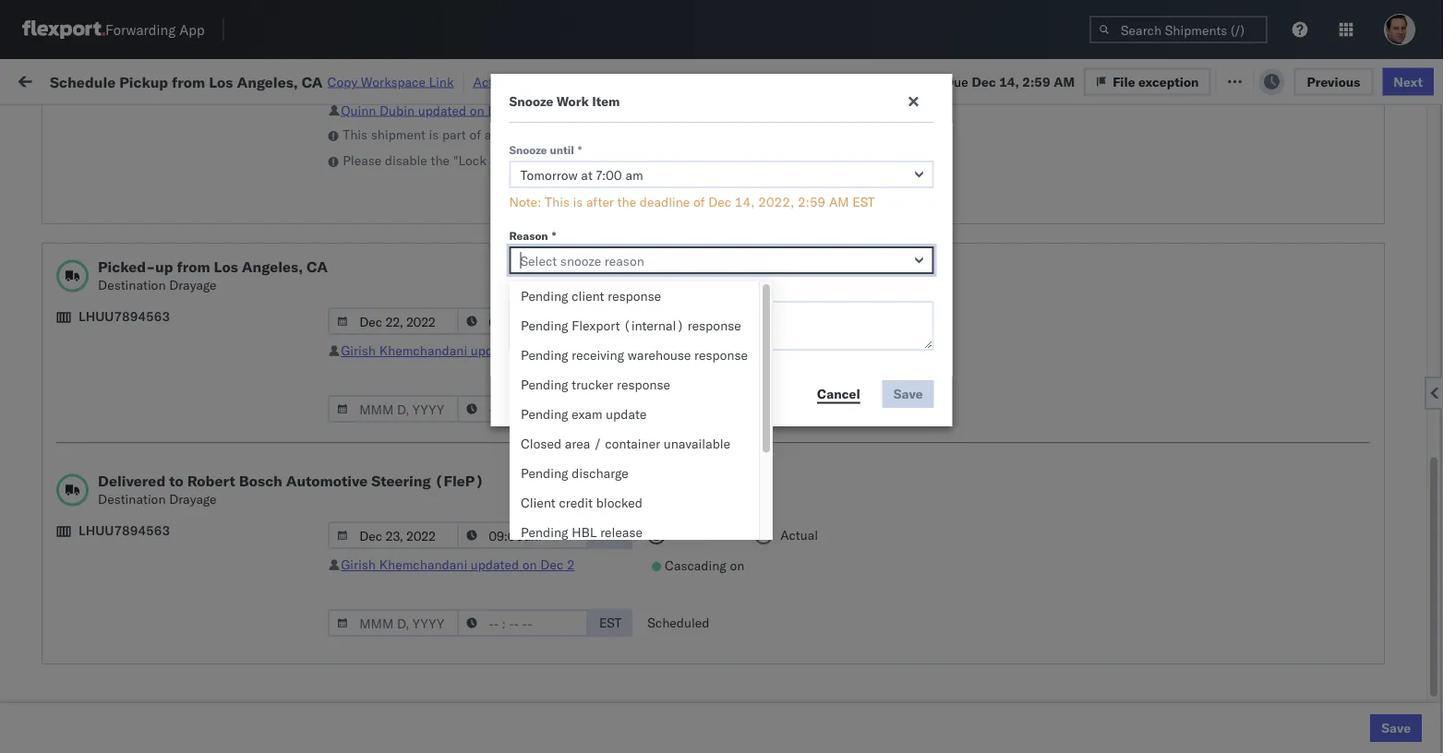 Task type: vqa. For each thing, say whether or not it's contained in the screenshot.
left 15,
no



Task type: locate. For each thing, give the bounding box(es) containing it.
flexport
[[685, 185, 734, 201], [572, 318, 620, 334]]

los inside confirm pickup from los angeles, ca
[[167, 500, 187, 516]]

3 schedule pickup from los angeles, ca link from the top
[[42, 377, 262, 414]]

-- : -- -- text field for delivered to robert bosch automotive steering (flep)
[[457, 609, 588, 637]]

(optional)
[[626, 283, 686, 297]]

pm for 7:00
[[329, 510, 349, 526]]

lhuu7894563 for delivered to robert bosch automotive steering (flep)
[[78, 523, 170, 539]]

4 appointment from the top
[[151, 631, 227, 647]]

2 confirm from the top
[[42, 550, 90, 566]]

0 vertical spatial mmm d, yyyy text field
[[328, 395, 459, 423]]

1 cascading on from the top
[[665, 344, 745, 360]]

estimated for delivered to robert bosch automotive steering (flep)
[[673, 527, 732, 543]]

1 vertical spatial 23,
[[415, 632, 435, 648]]

khemchandani for ca
[[379, 343, 467, 359]]

2 cascading on from the top
[[665, 558, 745, 574]]

mmm d, yyyy text field for est
[[328, 522, 459, 549]]

angeles, for fourth schedule pickup from los angeles, ca link from the bottom of the page
[[198, 297, 249, 313]]

from for confirm pickup from los angeles, ca link
[[136, 500, 163, 516]]

MMM D, YYYY text field
[[328, 395, 459, 423], [328, 522, 459, 549]]

additional
[[509, 283, 565, 297]]

snooze for until
[[509, 143, 547, 157]]

2 girish from the top
[[341, 557, 376, 573]]

save
[[1382, 720, 1411, 736]]

5 2:59 am edt, nov 5, 2022 from the top
[[297, 388, 459, 404]]

1 vertical spatial to
[[169, 472, 183, 490]]

2 abcdefg78456546 from the top
[[1258, 510, 1382, 526]]

Search Shipments (/) text field
[[1090, 16, 1268, 43]]

pending flexport (internal) response
[[521, 318, 741, 334]]

schedule delivery appointment for 4th schedule delivery appointment link from the bottom
[[42, 225, 227, 241]]

schedule pickup from rotterdam, netherlands
[[42, 663, 240, 697]]

please
[[343, 152, 382, 169]]

0 vertical spatial test123456
[[1258, 226, 1336, 242]]

updated
[[418, 102, 466, 118], [471, 343, 519, 359], [471, 557, 519, 573]]

2 drayage from the top
[[169, 491, 217, 507]]

* right the reason at the left of page
[[552, 229, 556, 242]]

activity
[[473, 73, 517, 90]]

ready
[[140, 115, 173, 128]]

pending up -- : -- -- text field
[[521, 288, 568, 304]]

jan for 13,
[[384, 591, 405, 608]]

0 vertical spatial 2
[[514, 102, 522, 118]]

work inside button
[[200, 72, 233, 88]]

jan down 13, on the left
[[391, 632, 412, 648]]

estimated for picked-up from los angeles, ca
[[673, 313, 732, 329]]

due dec 14, 2:59 am
[[945, 73, 1075, 89]]

girish khemchandani updated on dec 2 button for picked-up from los angeles, ca
[[341, 343, 575, 359]]

4 schedule pickup from los angeles, ca button from the top
[[42, 580, 262, 619]]

0 vertical spatial flex-
[[1019, 226, 1059, 242]]

23, for 2023
[[415, 632, 435, 648]]

0 vertical spatial girish khemchandani updated on dec 2
[[341, 343, 575, 359]]

delivery down confirm pickup from los angeles, ca
[[93, 550, 140, 566]]

2 upload from the top
[[42, 419, 84, 435]]

this shipment is part of a vessel sailing. see maersk batur
[[343, 127, 707, 143]]

1 cascading from the top
[[665, 344, 727, 360]]

delivery inside button
[[93, 550, 140, 566]]

2 flex- from the top
[[1019, 429, 1059, 445]]

schedule delivery appointment link up the picked-
[[42, 224, 227, 242]]

this right note:
[[545, 194, 570, 210]]

closed
[[521, 436, 562, 452]]

item
[[592, 93, 620, 109]]

angeles, for second schedule pickup from los angeles, ca link from the bottom of the page
[[198, 581, 249, 597]]

ca inside confirm pickup from los angeles, ca
[[42, 519, 60, 535]]

0 vertical spatial 1846748
[[1059, 226, 1115, 242]]

5 schedule pickup from los angeles, ca button from the top
[[42, 702, 262, 741]]

3 hlxu8034992 from the top
[[1334, 307, 1424, 323]]

1 vertical spatial upload customs clearance documents link
[[42, 418, 262, 455]]

angeles, inside confirm pickup from los angeles, ca
[[191, 500, 241, 516]]

est
[[853, 194, 875, 210], [599, 527, 622, 543], [599, 615, 622, 631]]

import work button
[[148, 59, 240, 101]]

1846748 for 2:59 am edt, nov 5, 2022
[[1059, 226, 1115, 242]]

4 schedule delivery appointment from the top
[[42, 631, 227, 647]]

list box
[[510, 282, 759, 666]]

lhuu7894563 down the picked-
[[78, 308, 170, 325]]

next button
[[1383, 68, 1434, 95]]

updated right 24,
[[471, 557, 519, 573]]

1 actual from the top
[[780, 313, 818, 329]]

schedule for schedule pickup from rotterdam, netherlands link at the bottom
[[42, 663, 97, 679]]

23, down 13, on the left
[[415, 632, 435, 648]]

from inside picked-up from los angeles, ca destination drayage
[[177, 258, 210, 276]]

1846748 for 2:00 am est, nov 9, 2022
[[1059, 429, 1115, 445]]

disable
[[385, 152, 427, 169]]

1 schedule delivery appointment from the top
[[42, 225, 227, 241]]

0 horizontal spatial client
[[521, 495, 556, 511]]

est, down "2:00 am est, nov 9, 2022"
[[353, 470, 381, 486]]

1 vertical spatial mmm d, yyyy text field
[[328, 522, 459, 549]]

clearance up the 'robert'
[[143, 419, 202, 435]]

work right import
[[200, 72, 233, 88]]

dec up '7:00 pm est, dec 23, 2022'
[[384, 470, 408, 486]]

cascading on down (internal)
[[665, 344, 745, 360]]

2 upload customs clearance documents button from the top
[[42, 418, 262, 457]]

is right ":"
[[429, 127, 439, 143]]

0 vertical spatial confirm
[[42, 500, 90, 516]]

est right 'hbl'
[[599, 527, 622, 543]]

snoozed : no
[[382, 115, 448, 128]]

pending left trucker
[[521, 377, 568, 393]]

on
[[451, 72, 466, 88], [470, 102, 485, 118], [522, 343, 537, 359], [730, 344, 745, 360], [522, 557, 537, 573], [730, 558, 745, 574]]

girish khemchandani updated on dec 2 button up 13, on the left
[[341, 557, 575, 573]]

1 vertical spatial actual
[[780, 527, 818, 543]]

5 ocean fcl from the top
[[565, 348, 630, 364]]

1 vertical spatial *
[[552, 229, 556, 242]]

3 -- : -- -- text field from the top
[[457, 609, 588, 637]]

khemchandani up 13, on the left
[[379, 557, 467, 573]]

0 vertical spatial this
[[343, 127, 368, 143]]

schedule
[[50, 72, 116, 91], [42, 225, 97, 241], [42, 256, 97, 272], [42, 297, 97, 313], [42, 347, 97, 363], [42, 378, 97, 394], [42, 469, 97, 485], [42, 581, 97, 597], [42, 631, 97, 647], [42, 663, 97, 679], [42, 703, 97, 719]]

0 horizontal spatial is
[[429, 127, 439, 143]]

cascading up the scheduled
[[665, 558, 727, 574]]

resize handle column header
[[264, 143, 286, 754], [469, 143, 491, 754], [534, 143, 556, 754], [654, 143, 676, 754], [774, 143, 796, 754], [959, 143, 981, 754], [1106, 143, 1128, 754], [1226, 143, 1248, 754], [1396, 143, 1418, 754]]

delivery for 11:30 pm est, jan 23, 2023
[[100, 631, 148, 647]]

1 flex- from the top
[[1019, 226, 1059, 242]]

updated up "part"
[[418, 102, 466, 118]]

drayage down the 'robert'
[[169, 491, 217, 507]]

4 2:59 am edt, nov 5, 2022 from the top
[[297, 348, 459, 364]]

0 vertical spatial the
[[431, 152, 450, 169]]

ceau7522281, hlxu6269489, hlxu8034992
[[1138, 225, 1424, 241], [1138, 266, 1424, 282], [1138, 307, 1424, 323], [1138, 347, 1424, 363], [1138, 388, 1424, 404], [1138, 428, 1424, 445]]

3 hlxu6269489, from the top
[[1236, 307, 1330, 323]]

see
[[580, 127, 602, 143]]

container
[[605, 436, 660, 452]]

pm
[[329, 510, 349, 526], [337, 632, 357, 648]]

0 vertical spatial flex-1846748
[[1019, 226, 1115, 242]]

1 horizontal spatial flexport
[[685, 185, 734, 201]]

1 vertical spatial 2
[[567, 343, 575, 359]]

girish khemchandani updated on dec 2 down -- : -- -- text field
[[341, 343, 575, 359]]

1 test123456 from the top
[[1258, 226, 1336, 242]]

Tomorrow at 7:00 am text field
[[509, 161, 934, 188]]

0 vertical spatial 23,
[[410, 510, 430, 526]]

schedule delivery appointment for 2nd schedule delivery appointment link from the bottom of the page
[[42, 469, 227, 485]]

upload customs clearance documents button up "delivered"
[[42, 418, 262, 457]]

actual
[[780, 313, 818, 329], [780, 527, 818, 543]]

0 vertical spatial customs
[[88, 175, 140, 191]]

est, for 7:00 pm est, dec 23, 2022
[[352, 510, 380, 526]]

girish khemchandani updated on dec 2 up 13, on the left
[[341, 557, 575, 573]]

0 horizontal spatial flexport
[[572, 318, 620, 334]]

schedule delivery appointment up the schedule pickup from rotterdam, netherlands
[[42, 631, 227, 647]]

schedule pickup from los angeles, ca
[[42, 256, 249, 291], [42, 297, 249, 332], [42, 378, 249, 413], [42, 581, 249, 616], [42, 703, 249, 738]]

0 vertical spatial upload customs clearance documents
[[42, 175, 202, 210]]

appointment for 2nd schedule delivery appointment link
[[151, 347, 227, 363]]

client left credit
[[521, 495, 556, 511]]

1 customs from the top
[[88, 175, 140, 191]]

0 vertical spatial drayage
[[169, 277, 217, 293]]

0 vertical spatial abcdefg78456546
[[1258, 470, 1382, 486]]

angeles,
[[237, 72, 298, 91], [198, 256, 249, 272], [242, 258, 303, 276], [198, 297, 249, 313], [198, 378, 249, 394], [191, 500, 241, 516], [198, 581, 249, 597], [198, 703, 249, 719]]

upload customs clearance documents up "delivered"
[[42, 419, 202, 453]]

0 vertical spatial lhuu7894563
[[78, 308, 170, 325]]

1 vertical spatial upload customs clearance documents button
[[42, 418, 262, 457]]

pickup inside confirm pickup from los angeles, ca
[[93, 500, 133, 516]]

3 schedule pickup from los angeles, ca from the top
[[42, 378, 249, 413]]

schedule delivery appointment link up the schedule pickup from rotterdam, netherlands
[[42, 630, 227, 649]]

6 pending from the top
[[521, 465, 568, 482]]

--
[[805, 185, 821, 201]]

client down batur at top left
[[685, 151, 715, 165]]

schedule for first schedule delivery appointment link from the bottom of the page
[[42, 631, 97, 647]]

2:00
[[297, 429, 325, 445]]

schedule pickup from los angeles, ca for 3rd schedule pickup from los angeles, ca link from the bottom
[[42, 378, 249, 413]]

confirm inside button
[[42, 550, 90, 566]]

part
[[442, 127, 466, 143]]

schedule delivery appointment up confirm pickup from los angeles, ca
[[42, 469, 227, 485]]

23, up 24,
[[410, 510, 430, 526]]

1 vertical spatial confirm
[[42, 550, 90, 566]]

7:00
[[297, 510, 325, 526]]

from inside the schedule pickup from rotterdam, netherlands
[[144, 663, 171, 679]]

:
[[425, 115, 428, 128]]

quinn dubin updated on dec 2 button
[[341, 102, 522, 118]]

pm right 11:30
[[337, 632, 357, 648]]

pending
[[521, 288, 568, 304], [521, 318, 568, 334], [521, 347, 568, 363], [521, 377, 568, 393], [521, 406, 568, 422], [521, 465, 568, 482], [521, 525, 568, 541]]

2:59
[[1022, 73, 1051, 89], [798, 194, 826, 210], [297, 226, 325, 242], [297, 266, 325, 283], [297, 307, 325, 323], [297, 348, 325, 364], [297, 388, 325, 404], [297, 470, 325, 486], [297, 591, 325, 608]]

0 vertical spatial upload customs clearance documents button
[[42, 174, 262, 213]]

1 horizontal spatial work
[[557, 93, 589, 109]]

confirm up confirm delivery
[[42, 500, 90, 516]]

0 horizontal spatial work
[[200, 72, 233, 88]]

consignee up --
[[805, 151, 858, 165]]

1 vertical spatial estimated
[[673, 527, 732, 543]]

0 vertical spatial work
[[200, 72, 233, 88]]

5 fcl from the top
[[606, 348, 630, 364]]

1 vertical spatial girish khemchandani updated on dec 2 button
[[341, 557, 575, 573]]

MMM D, YYYY text field
[[328, 307, 459, 335], [328, 609, 459, 637]]

-- : -- -- text field
[[457, 395, 588, 423], [457, 522, 588, 549], [457, 609, 588, 637]]

6 ceau7522281, from the top
[[1138, 428, 1232, 445]]

2 khemchandani from the top
[[379, 557, 467, 573]]

0 vertical spatial documents
[[42, 193, 109, 210]]

upload customs clearance documents
[[42, 175, 202, 210], [42, 419, 202, 453]]

schedule pickup from los angeles, ca button
[[42, 255, 262, 294], [42, 296, 262, 335], [42, 377, 262, 416], [42, 580, 262, 619], [42, 702, 262, 741]]

23, for 2022
[[410, 510, 430, 526]]

14, left (flep)
[[411, 470, 431, 486]]

0 vertical spatial cascading on
[[665, 344, 745, 360]]

upload customs clearance documents link
[[42, 174, 262, 211], [42, 418, 262, 455]]

the
[[431, 152, 450, 169], [617, 194, 636, 210]]

angeles, inside picked-up from los angeles, ca destination drayage
[[242, 258, 303, 276]]

estimated up the warehouse
[[673, 313, 732, 329]]

updated for picked-up from los angeles, ca
[[471, 343, 519, 359]]

consignee right demo
[[774, 185, 836, 201]]

test123456
[[1258, 226, 1336, 242], [1258, 429, 1336, 445]]

jan
[[384, 591, 405, 608], [391, 632, 412, 648]]

netherlands
[[42, 681, 115, 697]]

0 horizontal spatial of
[[469, 127, 481, 143]]

0 vertical spatial *
[[578, 143, 582, 157]]

0 vertical spatial -- : -- -- text field
[[457, 395, 588, 423]]

1 vertical spatial 14,
[[735, 194, 755, 210]]

0 vertical spatial client
[[685, 151, 715, 165]]

/
[[594, 436, 602, 452]]

1 vertical spatial the
[[617, 194, 636, 210]]

delivery for 9:00 am est, dec 24, 2022
[[93, 550, 140, 566]]

1 vertical spatial girish
[[341, 557, 376, 573]]

1 vertical spatial pst
[[599, 401, 622, 417]]

0 vertical spatial pm
[[329, 510, 349, 526]]

of left a
[[469, 127, 481, 143]]

girish up "2:00 am est, nov 9, 2022"
[[341, 343, 376, 359]]

client inside client name button
[[685, 151, 715, 165]]

angeles, for confirm pickup from los angeles, ca link
[[191, 500, 241, 516]]

1 vertical spatial lhuu7894563
[[78, 523, 170, 539]]

1 appointment from the top
[[151, 225, 227, 241]]

schedule delivery appointment button up the picked-
[[42, 224, 227, 244]]

2 down pending hbl release
[[567, 557, 575, 573]]

-- : -- -- text field
[[457, 307, 588, 335]]

from for first schedule pickup from los angeles, ca link from the bottom of the page
[[144, 703, 171, 719]]

delivery up the picked-
[[100, 225, 148, 241]]

mmm d, yyyy text field for pst
[[328, 395, 459, 423]]

1 horizontal spatial *
[[578, 143, 582, 157]]

pickup inside the schedule pickup from rotterdam, netherlands
[[100, 663, 140, 679]]

0 vertical spatial girish khemchandani updated on dec 2 button
[[341, 343, 575, 359]]

cascading for delivered to robert bosch automotive steering (flep)
[[665, 558, 727, 574]]

est, for 2:59 am est, jan 13, 2023
[[353, 591, 381, 608]]

2 schedule pickup from los angeles, ca button from the top
[[42, 296, 262, 335]]

customs down workitem button
[[88, 175, 140, 191]]

pending left 'hbl'
[[521, 525, 568, 541]]

schedule inside the schedule pickup from rotterdam, netherlands
[[42, 663, 97, 679]]

is
[[429, 127, 439, 143], [573, 194, 583, 210]]

is for shipment
[[429, 127, 439, 143]]

response down the pending receiving warehouse response
[[617, 377, 670, 393]]

updated down -- : -- -- text field
[[471, 343, 519, 359]]

from inside confirm pickup from los angeles, ca
[[136, 500, 163, 516]]

3 schedule delivery appointment button from the top
[[42, 468, 227, 488]]

mmm d, yyyy text field up 9:00 am est, dec 24, 2022 on the bottom
[[328, 522, 459, 549]]

1 vertical spatial pm
[[337, 632, 357, 648]]

unavailable
[[664, 436, 731, 452]]

2:59 am edt, nov 5, 2022
[[297, 226, 459, 242], [297, 266, 459, 283], [297, 307, 459, 323], [297, 348, 459, 364], [297, 388, 459, 404]]

delivered
[[98, 472, 166, 490]]

4 schedule delivery appointment link from the top
[[42, 630, 227, 649]]

credit
[[559, 495, 593, 511]]

5 schedule pickup from los angeles, ca link from the top
[[42, 702, 262, 739]]

2 up the vessel
[[514, 102, 522, 118]]

flex- for 2:59 am edt, nov 5, 2022
[[1019, 226, 1059, 242]]

is for this
[[573, 194, 583, 210]]

2 upload customs clearance documents link from the top
[[42, 418, 262, 455]]

1 vertical spatial documents
[[42, 437, 109, 453]]

schedule delivery appointment button up the schedule pickup from rotterdam, netherlands
[[42, 630, 227, 651]]

confirm for confirm pickup from los angeles, ca
[[42, 500, 90, 516]]

4 resize handle column header from the left
[[654, 143, 676, 754]]

ca
[[302, 72, 323, 91], [307, 258, 328, 276], [42, 275, 60, 291], [42, 315, 60, 332], [42, 397, 60, 413], [42, 519, 60, 535], [42, 600, 60, 616], [42, 722, 60, 738]]

1 lhuu7894563 from the top
[[78, 308, 170, 325]]

3 schedule delivery appointment from the top
[[42, 469, 227, 485]]

1 vertical spatial customs
[[88, 419, 140, 435]]

drayage
[[169, 277, 217, 293], [169, 491, 217, 507]]

drayage down up
[[169, 277, 217, 293]]

response right (internal)
[[688, 318, 741, 334]]

est, up 2:59 am est, jan 13, 2023
[[353, 551, 381, 567]]

activity log button
[[473, 70, 542, 93]]

2023 for 2:59 am est, jan 13, 2023
[[431, 591, 463, 608]]

girish up 2:59 am est, jan 13, 2023
[[341, 557, 376, 573]]

1 vertical spatial flex-
[[1019, 429, 1059, 445]]

schedule pickup from los angeles, ca for fourth schedule pickup from los angeles, ca link from the bottom of the page
[[42, 297, 249, 332]]

8 resize handle column header from the left
[[1226, 143, 1248, 754]]

delivery up the schedule pickup from rotterdam, netherlands
[[100, 631, 148, 647]]

2 appointment from the top
[[151, 347, 227, 363]]

is left after
[[573, 194, 583, 210]]

0 vertical spatial upload
[[42, 175, 84, 191]]

1 vertical spatial jan
[[391, 632, 412, 648]]

work,
[[194, 115, 223, 128]]

abcdefg78456546 for 9:00 am est, dec 24, 2022
[[1258, 551, 1382, 567]]

1 vertical spatial 1846748
[[1059, 429, 1115, 445]]

1 pst from the top
[[599, 313, 622, 329]]

14, left 2022,
[[735, 194, 755, 210]]

abcdefg78456546
[[1258, 470, 1382, 486], [1258, 510, 1382, 526], [1258, 551, 1382, 567]]

0 vertical spatial cascading
[[665, 344, 727, 360]]

4 pending from the top
[[521, 377, 568, 393]]

2023 right 13, on the left
[[431, 591, 463, 608]]

2 destination from the top
[[98, 491, 166, 507]]

1 horizontal spatial is
[[573, 194, 583, 210]]

1 girish from the top
[[341, 343, 376, 359]]

0 vertical spatial khemchandani
[[379, 343, 467, 359]]

vessel
[[495, 127, 531, 143]]

message (0)
[[248, 72, 323, 88]]

this down the quinn
[[343, 127, 368, 143]]

0 vertical spatial destination
[[98, 277, 166, 293]]

schedule delivery appointment link
[[42, 224, 227, 242], [42, 346, 227, 364], [42, 468, 227, 486], [42, 630, 227, 649]]

client name button
[[676, 147, 778, 165]]

1 vertical spatial upload
[[42, 419, 84, 435]]

1 - from the left
[[805, 185, 813, 201]]

dec down steering
[[383, 510, 407, 526]]

1 khemchandani from the top
[[379, 343, 467, 359]]

187 on track
[[424, 72, 499, 88]]

1 vertical spatial updated
[[471, 343, 519, 359]]

pickup for third schedule pickup from los angeles, ca button from the bottom
[[100, 378, 140, 394]]

schedule delivery appointment button down the picked-
[[42, 346, 227, 366]]

delivery down the picked-
[[100, 347, 148, 363]]

2
[[514, 102, 522, 118], [567, 343, 575, 359], [567, 557, 575, 573]]

1 vertical spatial mmm d, yyyy text field
[[328, 609, 459, 637]]

* right until
[[578, 143, 582, 157]]

confirm inside confirm pickup from los angeles, ca
[[42, 500, 90, 516]]

lhuu7894563 for picked-up from los angeles, ca
[[78, 308, 170, 325]]

est, down 2:59 am est, jan 13, 2023
[[360, 632, 388, 648]]

pending up closed
[[521, 406, 568, 422]]

khemchandani up 9,
[[379, 343, 467, 359]]

2 vertical spatial -- : -- -- text field
[[457, 609, 588, 637]]

maersk
[[605, 127, 661, 143]]

flex-1846748
[[1019, 226, 1115, 242], [1019, 429, 1115, 445]]

cascading down (internal)
[[665, 344, 727, 360]]

pending for pending hbl release
[[521, 525, 568, 541]]

est left the scheduled
[[599, 615, 622, 631]]

11 fcl from the top
[[606, 591, 630, 608]]

1 vertical spatial test123456
[[1258, 429, 1336, 445]]

schedule delivery appointment up the picked-
[[42, 225, 227, 241]]

2 girish khemchandani updated on dec 2 button from the top
[[341, 557, 575, 573]]

1 horizontal spatial to
[[592, 152, 604, 169]]

1 girish khemchandani updated on dec 2 button from the top
[[341, 343, 575, 359]]

schedule delivery appointment link down the picked-
[[42, 346, 227, 364]]

1 flex-1846748 from the top
[[1019, 226, 1115, 242]]

9 resize handle column header from the left
[[1396, 143, 1418, 754]]

est down the consignee button
[[853, 194, 875, 210]]

2:00 am est, nov 9, 2022
[[297, 429, 458, 445]]

of right the deadline
[[693, 194, 705, 210]]

1 vertical spatial khemchandani
[[379, 557, 467, 573]]

0 vertical spatial girish
[[341, 343, 376, 359]]

my work
[[18, 67, 101, 92]]

abcdefg78456546 for 7:00 pm est, dec 23, 2022
[[1258, 510, 1382, 526]]

khemchandani for steering
[[379, 557, 467, 573]]

2 horizontal spatial 14,
[[999, 73, 1019, 89]]

lhuu7894563
[[78, 308, 170, 325], [78, 523, 170, 539]]

2 girish khemchandani updated on dec 2 from the top
[[341, 557, 575, 573]]

0 vertical spatial to
[[592, 152, 604, 169]]

lhuu7894563 up confirm delivery
[[78, 523, 170, 539]]

0 vertical spatial mmm d, yyyy text field
[[328, 307, 459, 335]]

clearance down workitem button
[[143, 175, 202, 191]]

upload customs clearance documents link down workitem button
[[42, 174, 262, 211]]

area
[[565, 436, 590, 452]]

dec up a
[[488, 102, 511, 118]]

updated for delivered to robert bosch automotive steering (flep)
[[471, 557, 519, 573]]

2 for picked-up from los angeles, ca
[[567, 343, 575, 359]]

the right after
[[617, 194, 636, 210]]

scheduled
[[648, 615, 710, 631]]

a
[[485, 127, 492, 143]]

appointment down picked-up from los angeles, ca destination drayage
[[151, 347, 227, 363]]

0 horizontal spatial the
[[431, 152, 450, 169]]

documents up "delivered"
[[42, 437, 109, 453]]

estimated right release
[[673, 527, 732, 543]]

1 schedule delivery appointment link from the top
[[42, 224, 227, 242]]

pending down closed
[[521, 465, 568, 482]]

mmm d, yyyy text field for pst
[[328, 307, 459, 335]]

9 ocean fcl from the top
[[565, 510, 630, 526]]

consignee inside button
[[805, 151, 858, 165]]

6 ceau7522281, hlxu6269489, hlxu8034992 from the top
[[1138, 428, 1424, 445]]

1 vertical spatial -- : -- -- text field
[[457, 522, 588, 549]]

0 vertical spatial 14,
[[999, 73, 1019, 89]]

4 ocean fcl from the top
[[565, 307, 630, 323]]

confirm pickup from los angeles, ca link
[[42, 499, 262, 536]]

9 fcl from the top
[[606, 510, 630, 526]]

reason
[[509, 229, 548, 242]]

1 vertical spatial cascading
[[665, 558, 727, 574]]

7 resize handle column header from the left
[[1106, 143, 1128, 754]]

actual for delivered to robert bosch automotive steering (flep)
[[780, 527, 818, 543]]

1 drayage from the top
[[169, 277, 217, 293]]

0 vertical spatial upload customs clearance documents link
[[42, 174, 262, 211]]

destination down the picked-
[[98, 277, 166, 293]]

girish khemchandani updated on dec 2 button for delivered to robert bosch automotive steering (flep)
[[341, 557, 575, 573]]

1 vertical spatial clearance
[[143, 419, 202, 435]]

1 horizontal spatial of
[[693, 194, 705, 210]]

1 vertical spatial consignee
[[774, 185, 836, 201]]

3 2:59 am edt, nov 5, 2022 from the top
[[297, 307, 459, 323]]

2 estimated from the top
[[673, 527, 732, 543]]

mode button
[[556, 147, 657, 165]]

pickup for confirm pickup from los angeles, ca 'button'
[[93, 500, 133, 516]]

destination down "delivered"
[[98, 491, 166, 507]]

cancel button
[[806, 380, 871, 408]]

confirm pickup from los angeles, ca button
[[42, 499, 262, 538]]

schedule for first schedule pickup from los angeles, ca link from the bottom of the page
[[42, 703, 97, 719]]

jan for 23,
[[391, 632, 412, 648]]

2 schedule delivery appointment from the top
[[42, 347, 227, 363]]

flex-1846748 button
[[990, 221, 1119, 247], [990, 221, 1119, 247], [990, 424, 1119, 450], [990, 424, 1119, 450]]

flexport down client name
[[685, 185, 734, 201]]

2 customs from the top
[[88, 419, 140, 435]]

1 horizontal spatial the
[[617, 194, 636, 210]]

documents down workitem
[[42, 193, 109, 210]]

2 lhuu7894563 from the top
[[78, 523, 170, 539]]

activity log
[[473, 73, 542, 90]]

pending for pending discharge
[[521, 465, 568, 482]]

4 ceau7522281, from the top
[[1138, 347, 1232, 363]]

1 horizontal spatial client
[[685, 151, 715, 165]]

cascading on up the scheduled
[[665, 558, 745, 574]]

girish khemchandani updated on dec 2 button down -- : -- -- text field
[[341, 343, 575, 359]]

confirm down confirm pickup from los angeles, ca
[[42, 550, 90, 566]]

nov
[[385, 226, 409, 242], [385, 266, 409, 283], [385, 307, 409, 323], [385, 348, 409, 364], [385, 388, 409, 404], [384, 429, 408, 445]]

1 vertical spatial flex-1846748
[[1019, 429, 1115, 445]]

pst down the pending trucker response
[[599, 401, 622, 417]]

deadline button
[[288, 147, 473, 165]]

appointment up confirm pickup from los angeles, ca link
[[151, 469, 227, 485]]

1 vertical spatial is
[[573, 194, 583, 210]]

1 vertical spatial cascading on
[[665, 558, 745, 574]]

2022,
[[758, 194, 794, 210]]

schedule pickup from los angeles, ca for second schedule pickup from los angeles, ca link from the bottom of the page
[[42, 581, 249, 616]]

2 actual from the top
[[780, 527, 818, 543]]

2 up trucker
[[567, 343, 575, 359]]

14, right "due"
[[999, 73, 1019, 89]]

import work
[[155, 72, 233, 88]]

1 vertical spatial abcdefg78456546
[[1258, 510, 1382, 526]]

delivery up confirm pickup from los angeles, ca
[[100, 469, 148, 485]]

0 vertical spatial pst
[[599, 313, 622, 329]]

1 vertical spatial client
[[521, 495, 556, 511]]

work left the item
[[557, 93, 589, 109]]

pm for 11:30
[[337, 632, 357, 648]]

-- : -- -- text field for picked-up from los angeles, ca
[[457, 395, 588, 423]]

schedule delivery appointment down the picked-
[[42, 347, 227, 363]]

cascading for picked-up from los angeles, ca
[[665, 344, 727, 360]]

actual for picked-up from los angeles, ca
[[780, 313, 818, 329]]

1 vertical spatial upload customs clearance documents
[[42, 419, 202, 453]]

est, down 2:59 am est, dec 14, 2022
[[352, 510, 380, 526]]

flex-1846748 for 2:00 am est, nov 9, 2022
[[1019, 429, 1115, 445]]

0 vertical spatial 2023
[[431, 591, 463, 608]]

confirm delivery link
[[42, 549, 140, 567]]

1 vertical spatial 2023
[[438, 632, 470, 648]]



Task type: describe. For each thing, give the bounding box(es) containing it.
from for fifth schedule pickup from los angeles, ca link from the bottom of the page
[[144, 256, 171, 272]]

please disable the "lock schedule" toggle to allow editing.
[[343, 152, 685, 169]]

list box containing pending client response
[[510, 282, 759, 666]]

6 hlxu8034992 from the top
[[1334, 428, 1424, 445]]

cascading on for picked-up from los angeles, ca
[[665, 344, 745, 360]]

work for import
[[200, 72, 233, 88]]

drayage inside delivered to robert bosch automotive steering (flep) destination drayage
[[169, 491, 217, 507]]

187
[[424, 72, 448, 88]]

link
[[429, 73, 454, 90]]

pending for pending client response
[[521, 288, 568, 304]]

client credit blocked
[[521, 495, 643, 511]]

5 5, from the top
[[412, 388, 424, 404]]

note:
[[509, 194, 542, 210]]

schedule pickup from los angeles, ca for fifth schedule pickup from los angeles, ca link from the bottom of the page
[[42, 256, 249, 291]]

2 vertical spatial est
[[599, 615, 622, 631]]

6 hlxu6269489, from the top
[[1236, 428, 1330, 445]]

release
[[600, 525, 643, 541]]

2 upload customs clearance documents from the top
[[42, 419, 202, 453]]

10 fcl from the top
[[606, 551, 630, 567]]

0 vertical spatial updated
[[418, 102, 466, 118]]

4 schedule delivery appointment button from the top
[[42, 630, 227, 651]]

dec right "due"
[[972, 73, 996, 89]]

girish khemchandani updated on dec 2 for delivered to robert bosch automotive steering (flep)
[[341, 557, 575, 573]]

angeles, for fifth schedule pickup from los angeles, ca link from the bottom of the page
[[198, 256, 249, 272]]

pending for pending exam update
[[521, 406, 568, 422]]

1 ceau7522281, hlxu6269489, hlxu8034992 from the top
[[1138, 225, 1424, 241]]

dubin
[[380, 102, 415, 118]]

pickup for fourth schedule pickup from los angeles, ca button from the bottom
[[100, 297, 140, 313]]

my
[[18, 67, 48, 92]]

1 schedule pickup from los angeles, ca button from the top
[[42, 255, 262, 294]]

test123456 for 2:00 am est, nov 9, 2022
[[1258, 429, 1336, 445]]

workspace
[[361, 73, 426, 90]]

pending trucker response
[[521, 377, 670, 393]]

3 ceau7522281, hlxu6269489, hlxu8034992 from the top
[[1138, 307, 1424, 323]]

from for 3rd schedule pickup from los angeles, ca link from the bottom
[[144, 378, 171, 394]]

1 edt, from the top
[[353, 226, 382, 242]]

pickup for 2nd schedule pickup from los angeles, ca button from the bottom
[[100, 581, 140, 597]]

5 hlxu6269489, from the top
[[1236, 388, 1330, 404]]

0 vertical spatial flexport
[[685, 185, 734, 201]]

destination inside picked-up from los angeles, ca destination drayage
[[98, 277, 166, 293]]

pending for pending trucker response
[[521, 377, 568, 393]]

8 ocean fcl from the top
[[565, 470, 630, 486]]

consignee button
[[796, 147, 962, 165]]

blocked,
[[226, 115, 272, 128]]

2:59 am est, dec 14, 2022
[[297, 470, 467, 486]]

2 ceau7522281, from the top
[[1138, 266, 1232, 282]]

editing.
[[641, 152, 685, 169]]

4 fcl from the top
[[606, 307, 630, 323]]

name
[[718, 151, 747, 165]]

previous button
[[1294, 68, 1373, 95]]

9:00 am est, dec 24, 2022
[[297, 551, 467, 567]]

girish for steering
[[341, 557, 376, 573]]

pickup for 1st schedule pickup from los angeles, ca button from the top
[[100, 256, 140, 272]]

2 schedule delivery appointment button from the top
[[42, 346, 227, 366]]

Search Work text field
[[823, 66, 1024, 94]]

upload for first the 'upload customs clearance documents' 'link' from the bottom
[[42, 419, 84, 435]]

response up pending flexport (internal) response
[[608, 288, 661, 304]]

2 schedule delivery appointment link from the top
[[42, 346, 227, 364]]

5 hlxu8034992 from the top
[[1334, 388, 1424, 404]]

mmm d, yyyy text field for est
[[328, 609, 459, 637]]

0 horizontal spatial *
[[552, 229, 556, 242]]

batur
[[664, 127, 707, 143]]

1 hlxu8034992 from the top
[[1334, 225, 1424, 241]]

destination inside delivered to robert bosch automotive steering (flep) destination drayage
[[98, 491, 166, 507]]

6 ocean fcl from the top
[[565, 388, 630, 404]]

2 pst from the top
[[599, 401, 622, 417]]

pickup for 5th schedule pickup from los angeles, ca button from the top of the page
[[100, 703, 140, 719]]

4 5, from the top
[[412, 348, 424, 364]]

shipment
[[371, 127, 426, 143]]

actions
[[1374, 151, 1412, 165]]

to inside delivered to robert bosch automotive steering (flep) destination drayage
[[169, 472, 183, 490]]

9:00
[[297, 551, 325, 567]]

est, for 9:00 am est, dec 24, 2022
[[353, 551, 381, 567]]

0 vertical spatial of
[[469, 127, 481, 143]]

bosch inside delivered to robert bosch automotive steering (flep) destination drayage
[[239, 472, 282, 490]]

schedule for 2nd schedule delivery appointment link
[[42, 347, 97, 363]]

flexport demo consignee
[[685, 185, 836, 201]]

dec down -- : -- -- text field
[[540, 343, 564, 359]]

8 fcl from the top
[[606, 470, 630, 486]]

reason *
[[509, 229, 556, 242]]

flex- for 2:00 am est, nov 9, 2022
[[1019, 429, 1059, 445]]

1 vertical spatial est
[[599, 527, 622, 543]]

schedule for 4th schedule delivery appointment link from the bottom
[[42, 225, 97, 241]]

dec down the tomorrow at 7:00 am text box
[[708, 194, 732, 210]]

2 -- : -- -- text field from the top
[[457, 522, 588, 549]]

13,
[[408, 591, 428, 608]]

3 resize handle column header from the left
[[534, 143, 556, 754]]

message
[[248, 72, 299, 88]]

warehouse
[[628, 347, 691, 363]]

3 5, from the top
[[412, 307, 424, 323]]

previous
[[1307, 73, 1360, 89]]

no
[[433, 115, 448, 128]]

12 fcl from the top
[[606, 632, 630, 648]]

documents for first the 'upload customs clearance documents' 'link' from the bottom
[[42, 437, 109, 453]]

2023 for 11:30 pm est, jan 23, 2023
[[438, 632, 470, 648]]

client for client credit blocked
[[521, 495, 556, 511]]

copy
[[327, 73, 358, 90]]

ca inside picked-up from los angeles, ca destination drayage
[[307, 258, 328, 276]]

after
[[586, 194, 614, 210]]

from for schedule pickup from rotterdam, netherlands link at the bottom
[[144, 663, 171, 679]]

exam
[[572, 406, 603, 422]]

778 at risk
[[339, 72, 403, 88]]

1 vertical spatial flexport
[[572, 318, 620, 334]]

4 ceau7522281, hlxu6269489, hlxu8034992 from the top
[[1138, 347, 1424, 363]]

dec left 24,
[[384, 551, 408, 567]]

0 vertical spatial est
[[853, 194, 875, 210]]

mode
[[565, 151, 594, 165]]

angeles, for first schedule pickup from los angeles, ca link from the bottom of the page
[[198, 703, 249, 719]]

11 ocean fcl from the top
[[565, 591, 630, 608]]

log
[[521, 73, 542, 90]]

in
[[275, 115, 285, 128]]

1 clearance from the top
[[143, 175, 202, 191]]

work for snooze
[[557, 93, 589, 109]]

1 horizontal spatial this
[[545, 194, 570, 210]]

schedule for fifth schedule pickup from los angeles, ca link from the bottom of the page
[[42, 256, 97, 272]]

picked-
[[98, 258, 155, 276]]

2 schedule pickup from los angeles, ca link from the top
[[42, 296, 262, 333]]

2 ocean fcl from the top
[[565, 226, 630, 242]]

4 schedule pickup from los angeles, ca link from the top
[[42, 580, 262, 617]]

documents for 2nd the 'upload customs clearance documents' 'link' from the bottom
[[42, 193, 109, 210]]

2 for delivered to robert bosch automotive steering (flep)
[[567, 557, 575, 573]]

3 schedule pickup from los angeles, ca button from the top
[[42, 377, 262, 416]]

1 fcl from the top
[[606, 185, 630, 201]]

3 fcl from the top
[[606, 266, 630, 283]]

2:59 am edt, nov 5, 2022 for 3rd schedule pickup from los angeles, ca link from the bottom
[[297, 388, 459, 404]]

4 edt, from the top
[[353, 348, 382, 364]]

schedule"
[[490, 152, 549, 169]]

forwarding app link
[[22, 20, 205, 39]]

progress
[[288, 115, 334, 128]]

2 ceau7522281, hlxu6269489, hlxu8034992 from the top
[[1138, 266, 1424, 282]]

until
[[550, 143, 574, 157]]

angeles, for 3rd schedule pickup from los angeles, ca link from the bottom
[[198, 378, 249, 394]]

pending discharge
[[521, 465, 629, 482]]

upload for 2nd the 'upload customs clearance documents' 'link' from the bottom
[[42, 175, 84, 191]]

1 upload customs clearance documents link from the top
[[42, 174, 262, 211]]

flex-1846748 for 2:59 am edt, nov 5, 2022
[[1019, 226, 1115, 242]]

client for client name
[[685, 151, 715, 165]]

6 resize handle column header from the left
[[959, 143, 981, 754]]

4 hlxu6269489, from the top
[[1236, 347, 1330, 363]]

2 clearance from the top
[[143, 419, 202, 435]]

2 2:59 am edt, nov 5, 2022 from the top
[[297, 266, 459, 283]]

2 - from the left
[[813, 185, 821, 201]]

7 fcl from the top
[[606, 429, 630, 445]]

schedule for second schedule pickup from los angeles, ca link from the bottom of the page
[[42, 581, 97, 597]]

cancel
[[817, 386, 860, 402]]

schedule pickup from rotterdam, netherlands link
[[42, 662, 262, 699]]

1 ceau7522281, from the top
[[1138, 225, 1232, 241]]

abcdefg78456546 for 2:59 am est, dec 14, 2022
[[1258, 470, 1382, 486]]

1 schedule pickup from los angeles, ca link from the top
[[42, 255, 262, 292]]

track
[[470, 72, 499, 88]]

pending receiving warehouse response
[[521, 347, 748, 363]]

est, for 2:00 am est, nov 9, 2022
[[353, 429, 381, 445]]

test123456 for 2:59 am edt, nov 5, 2022
[[1258, 226, 1336, 242]]

schedule delivery appointment for first schedule delivery appointment link from the bottom of the page
[[42, 631, 227, 647]]

due
[[945, 73, 969, 89]]

appointment for first schedule delivery appointment link from the bottom of the page
[[151, 631, 227, 647]]

client name
[[685, 151, 747, 165]]

schedule for 3rd schedule pickup from los angeles, ca link from the bottom
[[42, 378, 97, 394]]

schedule pickup from los angeles, ca copy workspace link
[[50, 72, 454, 91]]

rotterdam,
[[174, 663, 240, 679]]

1 vertical spatial of
[[693, 194, 705, 210]]

action
[[1380, 72, 1421, 88]]

save button
[[1371, 715, 1422, 742]]

10 ocean fcl from the top
[[565, 551, 630, 567]]

quinn
[[341, 102, 376, 118]]

1 schedule delivery appointment button from the top
[[42, 224, 227, 244]]

cascading on for delivered to robert bosch automotive steering (flep)
[[665, 558, 745, 574]]

2 fcl from the top
[[606, 226, 630, 242]]

hbl
[[572, 525, 597, 541]]

flexport. image
[[22, 20, 105, 39]]

4 hlxu8034992 from the top
[[1334, 347, 1424, 363]]

picked-up from los angeles, ca destination drayage
[[98, 258, 328, 293]]

schedule for 2nd schedule delivery appointment link from the bottom of the page
[[42, 469, 97, 485]]

pending exam update
[[521, 406, 647, 422]]

9,
[[411, 429, 423, 445]]

5 resize handle column header from the left
[[774, 143, 796, 754]]

2 5, from the top
[[412, 266, 424, 283]]

schedule pickup from los angeles, ca for first schedule pickup from los angeles, ca link from the bottom of the page
[[42, 703, 249, 738]]

2 resize handle column header from the left
[[469, 143, 491, 754]]

5 ceau7522281, hlxu6269489, hlxu8034992 from the top
[[1138, 388, 1424, 404]]

1 horizontal spatial 14,
[[735, 194, 755, 210]]

3 schedule delivery appointment link from the top
[[42, 468, 227, 486]]

5 ceau7522281, from the top
[[1138, 388, 1232, 404]]

pending for pending receiving warehouse response
[[521, 347, 568, 363]]

trucker
[[572, 377, 614, 393]]

quinn dubin updated on dec 2
[[341, 102, 522, 118]]

receiving
[[572, 347, 624, 363]]

11:30
[[297, 632, 333, 648]]

from for second schedule pickup from los angeles, ca link from the bottom of the page
[[144, 581, 171, 597]]

delivery for 2:59 am edt, nov 5, 2022
[[100, 347, 148, 363]]

1 5, from the top
[[412, 226, 424, 242]]

los inside picked-up from los angeles, ca destination drayage
[[214, 258, 238, 276]]

1 upload customs clearance documents from the top
[[42, 175, 202, 210]]

2 edt, from the top
[[353, 266, 382, 283]]

est, for 2:59 am est, dec 14, 2022
[[353, 470, 381, 486]]

(0)
[[299, 72, 323, 88]]

2 vertical spatial 14,
[[411, 470, 431, 486]]

snooze until *
[[509, 143, 582, 157]]

2:59 am edt, nov 5, 2022 for fourth schedule pickup from los angeles, ca link from the bottom of the page
[[297, 307, 459, 323]]

pending hbl release
[[521, 525, 643, 541]]

automotive
[[286, 472, 368, 490]]

girish khemchandani updated on dec 2 for picked-up from los angeles, ca
[[341, 343, 575, 359]]

3 edt, from the top
[[353, 307, 382, 323]]

workitem
[[20, 151, 69, 165]]

6 fcl from the top
[[606, 388, 630, 404]]

next
[[1394, 73, 1423, 89]]

0 horizontal spatial this
[[343, 127, 368, 143]]

(internal)
[[623, 318, 684, 334]]

2 hlxu6269489, from the top
[[1236, 266, 1330, 282]]

appointment for 4th schedule delivery appointment link from the bottom
[[151, 225, 227, 241]]

pending for pending flexport (internal) response
[[521, 318, 568, 334]]

client
[[572, 288, 604, 304]]

girish for ca
[[341, 343, 376, 359]]

snooze for work
[[509, 93, 553, 109]]

1 2:59 am edt, nov 5, 2022 from the top
[[297, 226, 459, 242]]

1 hlxu6269489, from the top
[[1236, 225, 1330, 241]]

Max 200 characters text field
[[509, 301, 934, 351]]

discharge
[[572, 465, 629, 482]]

est, for 11:30 pm est, jan 23, 2023
[[360, 632, 388, 648]]

1 ocean fcl from the top
[[565, 185, 630, 201]]

1 resize handle column header from the left
[[264, 143, 286, 754]]

2:59 am est, jan 13, 2023
[[297, 591, 463, 608]]

Select snooze reason text field
[[509, 247, 934, 274]]

snoozed
[[382, 115, 425, 128]]

delivered to robert bosch automotive steering (flep) destination drayage
[[98, 472, 484, 507]]

schedule for fourth schedule pickup from los angeles, ca link from the bottom of the page
[[42, 297, 97, 313]]

response right the warehouse
[[694, 347, 748, 363]]

3 ocean fcl from the top
[[565, 266, 630, 283]]

12 ocean fcl from the top
[[565, 632, 630, 648]]

drayage inside picked-up from los angeles, ca destination drayage
[[169, 277, 217, 293]]

(flep)
[[435, 472, 484, 490]]

1 upload customs clearance documents button from the top
[[42, 174, 262, 213]]

5 edt, from the top
[[353, 388, 382, 404]]

appointment for 2nd schedule delivery appointment link from the bottom of the page
[[151, 469, 227, 485]]

schedule delivery appointment for 2nd schedule delivery appointment link
[[42, 347, 227, 363]]

confirm delivery button
[[42, 549, 140, 569]]

dec down pending hbl release
[[540, 557, 564, 573]]

2:59 am edt, nov 5, 2022 for 2nd schedule delivery appointment link
[[297, 348, 459, 364]]

"lock
[[453, 152, 486, 169]]

3 ceau7522281, from the top
[[1138, 307, 1232, 323]]

risk
[[381, 72, 403, 88]]

confirm for confirm delivery
[[42, 550, 90, 566]]

copy workspace link button
[[327, 73, 454, 90]]

7 ocean fcl from the top
[[565, 429, 630, 445]]

steering
[[371, 472, 431, 490]]

pickup for the schedule pickup from rotterdam, netherlands button
[[100, 663, 140, 679]]

2 hlxu8034992 from the top
[[1334, 266, 1424, 282]]



